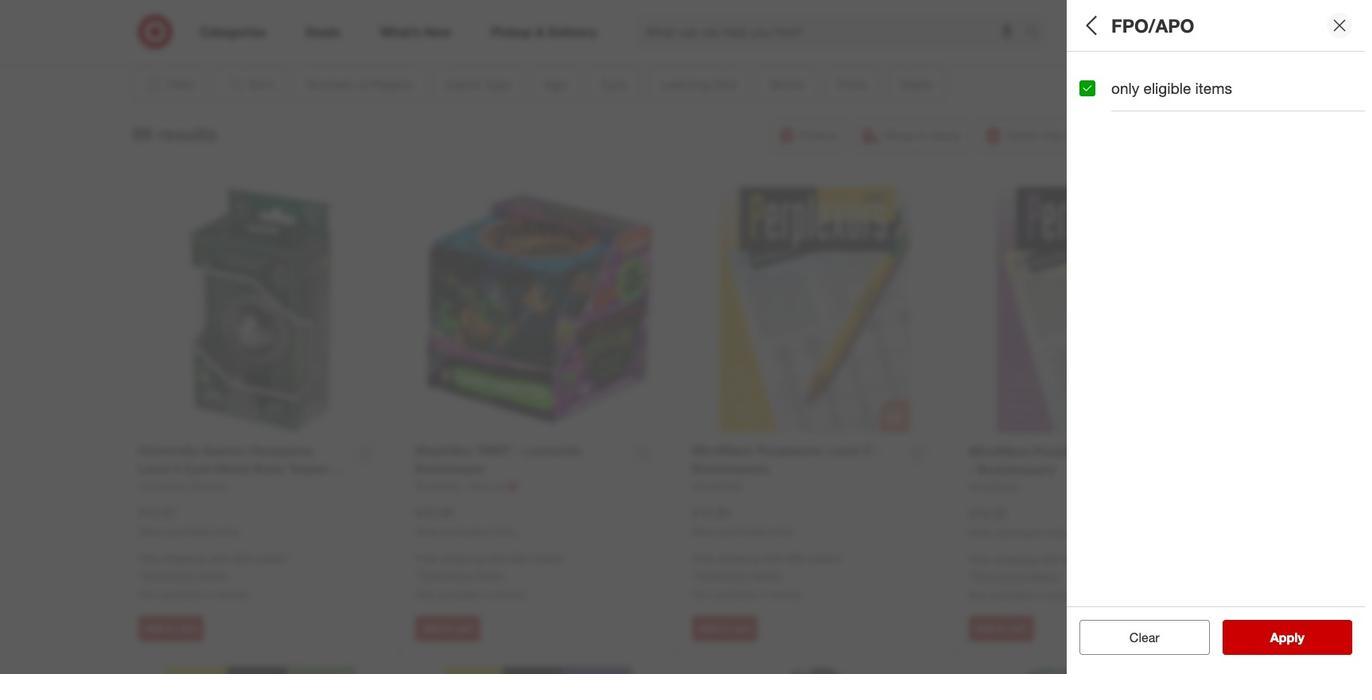 Task type: describe. For each thing, give the bounding box(es) containing it.
99
[[133, 122, 153, 145]]

fpo/apo
[[1112, 14, 1195, 36]]

all
[[1080, 14, 1102, 36]]

advertisement region
[[199, 0, 1155, 37]]

when inside $25.99 when purchased online
[[416, 526, 440, 538]]

items
[[1196, 79, 1233, 97]]

clear for clear
[[1130, 630, 1160, 646]]

see results button
[[1223, 620, 1353, 655]]

eligible
[[1144, 79, 1192, 97]]

0 horizontal spatial $16.95 when purchased online
[[693, 504, 794, 538]]

online inside $25.99 when purchased online
[[491, 526, 517, 538]]

only eligible items
[[1112, 79, 1233, 97]]

age kids; adult
[[1080, 68, 1135, 102]]

sponsored
[[1108, 38, 1155, 50]]

all
[[1156, 630, 1168, 646]]

clear button
[[1080, 620, 1210, 655]]

clear all button
[[1080, 620, 1210, 655]]

kids;
[[1080, 89, 1105, 102]]

adult
[[1108, 89, 1135, 102]]

clear all
[[1122, 630, 1168, 646]]

online inside $14.87 when purchased online
[[214, 526, 240, 538]]

fpo/apo dialog
[[1067, 0, 1366, 674]]

apply button
[[1223, 620, 1353, 655]]

$14.87 when purchased online
[[139, 504, 240, 538]]

$25.99 when purchased online
[[416, 504, 517, 538]]

clear for clear all
[[1122, 630, 1152, 646]]

all filters dialog
[[1067, 0, 1366, 674]]

all filters
[[1080, 14, 1157, 36]]

results for see results
[[1281, 630, 1322, 646]]

see results
[[1254, 630, 1322, 646]]

$14.87
[[139, 504, 177, 520]]

apply
[[1271, 630, 1305, 646]]

1 horizontal spatial $16.95
[[970, 505, 1008, 521]]



Task type: locate. For each thing, give the bounding box(es) containing it.
1 clear from the left
[[1122, 630, 1152, 646]]

0 horizontal spatial $16.95
[[693, 504, 731, 520]]

results inside button
[[1281, 630, 1322, 646]]

1 horizontal spatial $16.95 when purchased online
[[970, 505, 1071, 539]]

exclusions apply. button
[[142, 568, 229, 584], [419, 568, 506, 584], [696, 568, 783, 584], [973, 569, 1060, 584]]

$25.99
[[416, 504, 454, 520]]

when
[[139, 526, 163, 538], [416, 526, 440, 538], [693, 526, 717, 538], [970, 527, 994, 539]]

free
[[139, 552, 161, 565], [416, 552, 438, 565], [693, 552, 715, 565], [970, 553, 992, 566]]

$16.95 when purchased online
[[693, 504, 794, 538], [970, 505, 1071, 539]]

search button
[[1019, 14, 1057, 53]]

purchased inside $25.99 when purchased online
[[443, 526, 488, 538]]

results
[[158, 122, 217, 145], [1281, 630, 1322, 646]]

only eligible items checkbox
[[1080, 80, 1096, 96]]

0 vertical spatial results
[[158, 122, 217, 145]]

purchased inside $14.87 when purchased online
[[166, 526, 211, 538]]

99 results
[[133, 122, 217, 145]]

not
[[139, 588, 156, 601], [416, 588, 433, 601], [693, 588, 710, 601], [970, 588, 987, 602]]

online
[[214, 526, 240, 538], [491, 526, 517, 538], [768, 526, 794, 538], [1045, 527, 1071, 539]]

$16.95
[[693, 504, 731, 520], [970, 505, 1008, 521]]

clear inside button
[[1122, 630, 1152, 646]]

in
[[206, 588, 214, 601], [483, 588, 491, 601], [760, 588, 769, 601], [1037, 588, 1046, 602]]

filters
[[1107, 14, 1157, 36]]

$35
[[233, 552, 251, 565], [510, 552, 528, 565], [787, 552, 805, 565], [1064, 553, 1082, 566]]

apply.
[[199, 569, 229, 582], [476, 569, 506, 582], [753, 569, 783, 582], [1030, 569, 1060, 583]]

available
[[160, 588, 203, 601], [437, 588, 480, 601], [714, 588, 757, 601], [991, 588, 1034, 602]]

*
[[139, 569, 142, 582], [416, 569, 419, 582], [693, 569, 696, 582], [970, 569, 973, 583]]

orders*
[[254, 552, 290, 565], [531, 552, 567, 565], [808, 552, 844, 565], [1085, 553, 1121, 566]]

results right see
[[1281, 630, 1322, 646]]

free shipping with $35 orders* * exclusions apply. not available in stores
[[139, 552, 290, 601], [416, 552, 567, 601], [693, 552, 844, 601], [970, 553, 1121, 602]]

shipping
[[164, 552, 206, 565], [441, 552, 483, 565], [718, 552, 760, 565], [995, 553, 1037, 566]]

Include out of stock checkbox
[[1080, 574, 1096, 590]]

age
[[1080, 68, 1108, 86]]

What can we help you find? suggestions appear below search field
[[636, 14, 1030, 49]]

search
[[1019, 25, 1057, 41]]

when inside $14.87 when purchased online
[[139, 526, 163, 538]]

results right 99
[[158, 122, 217, 145]]

2 clear from the left
[[1130, 630, 1160, 646]]

stores
[[218, 588, 248, 601], [495, 588, 525, 601], [772, 588, 802, 601], [1049, 588, 1079, 602]]

results for 99 results
[[158, 122, 217, 145]]

1 vertical spatial results
[[1281, 630, 1322, 646]]

clear
[[1122, 630, 1152, 646], [1130, 630, 1160, 646]]

purchased
[[166, 526, 211, 538], [443, 526, 488, 538], [720, 526, 765, 538], [997, 527, 1042, 539]]

clear inside button
[[1130, 630, 1160, 646]]

0 horizontal spatial results
[[158, 122, 217, 145]]

with
[[209, 552, 230, 565], [486, 552, 507, 565], [763, 552, 784, 565], [1040, 553, 1061, 566]]

exclusions
[[142, 569, 196, 582], [419, 569, 473, 582], [696, 569, 750, 582], [973, 569, 1027, 583]]

1 horizontal spatial results
[[1281, 630, 1322, 646]]

only
[[1112, 79, 1140, 97]]

see
[[1254, 630, 1277, 646]]



Task type: vqa. For each thing, say whether or not it's contained in the screenshot.
the Add a new card link
no



